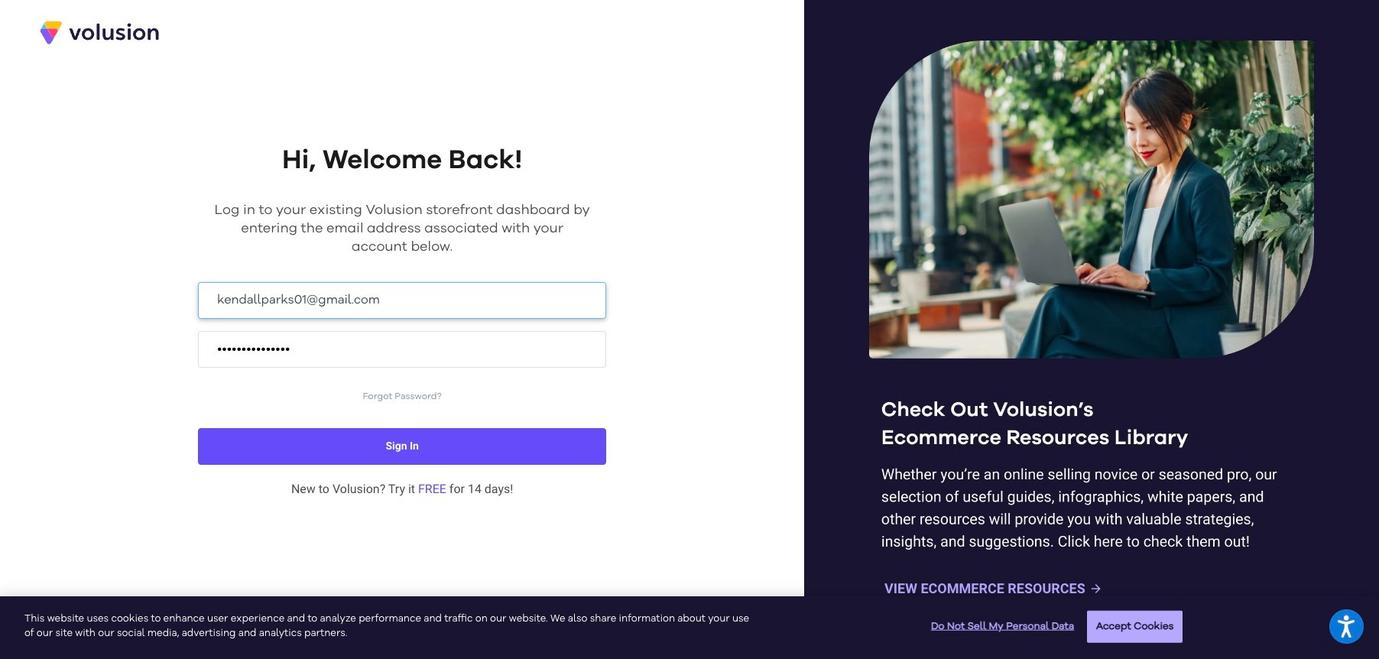 Task type: locate. For each thing, give the bounding box(es) containing it.
Email address email field
[[198, 282, 607, 319]]

privacy alert dialog
[[0, 596, 1379, 659]]



Task type: describe. For each thing, give the bounding box(es) containing it.
open accessibe: accessibility options, statement and help image
[[1338, 615, 1355, 638]]

hero image
[[869, 40, 1314, 560]]

volusion logo image
[[38, 19, 161, 46]]

Password password field
[[198, 331, 607, 368]]



